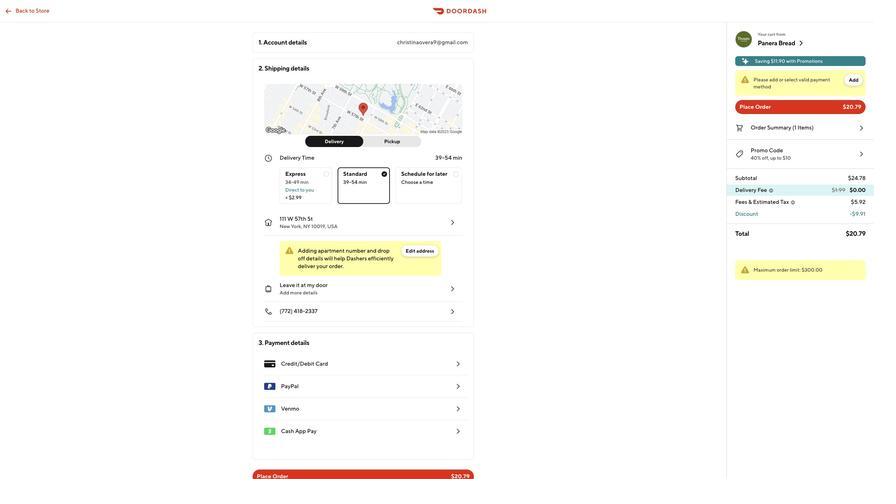 Task type: vqa. For each thing, say whether or not it's contained in the screenshot.
middle min
yes



Task type: locate. For each thing, give the bounding box(es) containing it.
status containing please add or select valid payment method
[[736, 70, 866, 96]]

add down leave
[[280, 290, 289, 296]]

delivery
[[325, 139, 344, 144], [280, 155, 301, 161], [736, 187, 757, 194]]

details right 2. shipping
[[291, 65, 309, 72]]

door
[[316, 282, 328, 289]]

order summary (1 items)
[[751, 124, 814, 131]]

39–54
[[436, 155, 452, 161], [343, 180, 358, 185]]

it
[[296, 282, 300, 289]]

add
[[770, 77, 778, 83]]

0 vertical spatial delivery
[[325, 139, 344, 144]]

w
[[287, 216, 293, 223]]

your
[[317, 263, 328, 270]]

card
[[316, 361, 328, 368]]

2337
[[305, 308, 318, 315]]

39–54 down standard on the left of the page
[[343, 180, 358, 185]]

details right "1. account"
[[289, 39, 307, 46]]

details for 3. payment details
[[291, 340, 309, 347]]

10019,
[[312, 224, 327, 230]]

details down "my"
[[303, 290, 318, 296]]

1 vertical spatial order
[[751, 124, 767, 131]]

34–49
[[285, 180, 299, 185]]

0 horizontal spatial add
[[280, 290, 289, 296]]

0 horizontal spatial 39–54 min
[[343, 180, 367, 185]]

418-
[[294, 308, 305, 315]]

cart
[[768, 32, 776, 37]]

2 horizontal spatial to
[[777, 155, 782, 161]]

39–54 min
[[436, 155, 463, 161], [343, 180, 367, 185]]

1 horizontal spatial delivery
[[325, 139, 344, 144]]

0 vertical spatial add new payment method image
[[454, 360, 463, 369]]

None radio
[[280, 168, 332, 204]]

1 horizontal spatial add
[[849, 77, 859, 83]]

1 vertical spatial $20.79
[[846, 230, 866, 238]]

more
[[290, 290, 302, 296]]

2 vertical spatial to
[[300, 187, 305, 193]]

add right payment
[[849, 77, 859, 83]]

order right place
[[756, 104, 771, 110]]

details
[[289, 39, 307, 46], [291, 65, 309, 72], [306, 256, 323, 262], [303, 290, 318, 296], [291, 340, 309, 347]]

2. shipping details
[[259, 65, 309, 72]]

add button
[[845, 75, 863, 86]]

discount
[[736, 211, 759, 218]]

ny
[[303, 224, 311, 230]]

0 horizontal spatial to
[[29, 7, 35, 14]]

2 add new payment method image from the top
[[454, 428, 463, 436]]

deliver
[[298, 263, 316, 270]]

details inside leave it at my door add more details
[[303, 290, 318, 296]]

2 horizontal spatial delivery
[[736, 187, 757, 194]]

39–54 up the later
[[436, 155, 452, 161]]

details up credit/debit
[[291, 340, 309, 347]]

Pickup radio
[[359, 136, 421, 147]]

0 horizontal spatial 39–54
[[343, 180, 358, 185]]

1 vertical spatial add new payment method image
[[454, 405, 463, 414]]

code
[[769, 147, 784, 154]]

total
[[736, 230, 750, 238]]

pay
[[307, 428, 317, 435]]

app
[[295, 428, 306, 435]]

details down adding
[[306, 256, 323, 262]]

&
[[749, 199, 752, 206]]

back to store
[[15, 7, 49, 14]]

add new payment method image
[[454, 383, 463, 391], [454, 405, 463, 414]]

adding apartment number and drop off details will help dashers efficiently deliver your order. status
[[280, 241, 441, 276]]

$20.79 down -$9.91
[[846, 230, 866, 238]]

help
[[334, 256, 345, 262]]

or
[[779, 77, 784, 83]]

option group containing express
[[280, 162, 463, 204]]

1 vertical spatial 39–54
[[343, 180, 358, 185]]

0 horizontal spatial delivery
[[280, 155, 301, 161]]

valid
[[799, 77, 810, 83]]

to right up at the right top of the page
[[777, 155, 782, 161]]

1 horizontal spatial to
[[300, 187, 305, 193]]

order.
[[329, 263, 344, 270]]

1 vertical spatial add
[[280, 290, 289, 296]]

christinaovera9@gmail.com
[[397, 39, 468, 46]]

(772) 418-2337 button
[[259, 302, 463, 322]]

to right back
[[29, 7, 35, 14]]

57th
[[295, 216, 306, 223]]

3. payment
[[259, 340, 290, 347]]

to inside promo code 40% off, up to $10
[[777, 155, 782, 161]]

order inside "button"
[[751, 124, 767, 131]]

1 vertical spatial add new payment method image
[[454, 428, 463, 436]]

to left you
[[300, 187, 305, 193]]

option group
[[280, 162, 463, 204]]

promo code 40% off, up to $10
[[751, 147, 791, 161]]

1 add new payment method image from the top
[[454, 360, 463, 369]]

0 vertical spatial add new payment method image
[[454, 383, 463, 391]]

0 horizontal spatial min
[[300, 180, 309, 185]]

(1
[[793, 124, 797, 131]]

store
[[36, 7, 49, 14]]

add new payment method image
[[454, 360, 463, 369], [454, 428, 463, 436]]

menu
[[259, 353, 468, 443]]

2. shipping
[[259, 65, 290, 72]]

at
[[301, 282, 306, 289]]

credit/debit card
[[281, 361, 328, 368]]

1 horizontal spatial min
[[359, 180, 367, 185]]

time
[[423, 180, 433, 185]]

details inside adding apartment number and drop off details will help dashers efficiently deliver your order.
[[306, 256, 323, 262]]

number
[[346, 248, 366, 254]]

2 vertical spatial delivery
[[736, 187, 757, 194]]

dashers
[[347, 256, 367, 262]]

1 add new payment method image from the top
[[454, 383, 463, 391]]

st
[[308, 216, 313, 223]]

to
[[29, 7, 35, 14], [777, 155, 782, 161], [300, 187, 305, 193]]

maximum order limit: $300.00 status
[[736, 261, 866, 280]]

111 w 57th st new york,  ny 10019,  usa
[[280, 216, 338, 230]]

details for 1. account details
[[289, 39, 307, 46]]

panera bread link
[[758, 39, 805, 47]]

$20.79 down add 'button'
[[843, 104, 862, 110]]

add inside add 'button'
[[849, 77, 859, 83]]

adding
[[298, 248, 317, 254]]

1 horizontal spatial 39–54 min
[[436, 155, 463, 161]]

please
[[754, 77, 769, 83]]

credit/debit
[[281, 361, 315, 368]]

0 vertical spatial to
[[29, 7, 35, 14]]

york,
[[291, 224, 302, 230]]

+
[[285, 195, 288, 201]]

order left summary
[[751, 124, 767, 131]]

add new payment method image for paypal
[[454, 383, 463, 391]]

3. payment details
[[259, 340, 309, 347]]

39–54 min up the later
[[436, 155, 463, 161]]

address
[[417, 249, 434, 254]]

place order
[[740, 104, 771, 110]]

min
[[453, 155, 463, 161], [300, 180, 309, 185], [359, 180, 367, 185]]

0 vertical spatial 39–54
[[436, 155, 452, 161]]

schedule
[[401, 171, 426, 178]]

estimated
[[754, 199, 780, 206]]

1 vertical spatial to
[[777, 155, 782, 161]]

delivery time
[[280, 155, 315, 161]]

$20.79
[[843, 104, 862, 110], [846, 230, 866, 238]]

panera bread
[[758, 39, 796, 47]]

status
[[736, 70, 866, 96]]

None radio
[[338, 168, 390, 204], [396, 168, 462, 204], [338, 168, 390, 204], [396, 168, 462, 204]]

1. account
[[259, 39, 287, 46]]

select
[[785, 77, 798, 83]]

up
[[771, 155, 776, 161]]

0 vertical spatial add
[[849, 77, 859, 83]]

39–54 min down standard on the left of the page
[[343, 180, 367, 185]]

1 horizontal spatial 39–54
[[436, 155, 452, 161]]

2 add new payment method image from the top
[[454, 405, 463, 414]]

panera
[[758, 39, 778, 47]]



Task type: describe. For each thing, give the bounding box(es) containing it.
order
[[777, 267, 789, 273]]

leave it at my door add more details
[[280, 282, 328, 296]]

saving
[[755, 58, 770, 64]]

will
[[324, 256, 333, 262]]

paypal
[[281, 383, 299, 390]]

$9.91
[[852, 211, 866, 218]]

fee
[[758, 187, 768, 194]]

a
[[420, 180, 422, 185]]

from
[[777, 32, 786, 37]]

delivery or pickup selector option group
[[305, 136, 421, 147]]

0 vertical spatial $20.79
[[843, 104, 862, 110]]

add new payment method image for venmo
[[454, 405, 463, 414]]

fees
[[736, 199, 748, 206]]

tax
[[781, 199, 789, 206]]

your cart from
[[758, 32, 786, 37]]

add new payment method image for credit/debit card
[[454, 360, 463, 369]]

edit address button
[[402, 246, 439, 257]]

saving $11.90 with promotions
[[755, 58, 823, 64]]

none radio containing express
[[280, 168, 332, 204]]

back
[[15, 7, 28, 14]]

please add or select valid payment method
[[754, 77, 831, 90]]

later
[[436, 171, 448, 178]]

direct
[[285, 187, 299, 193]]

-$9.91
[[850, 211, 866, 218]]

$1.99
[[832, 187, 846, 194]]

schedule for later
[[401, 171, 448, 178]]

with
[[787, 58, 796, 64]]

express
[[285, 171, 306, 178]]

efficiently
[[368, 256, 394, 262]]

maximum order limit: $300.00
[[754, 267, 823, 273]]

edit address
[[406, 249, 434, 254]]

111
[[280, 216, 286, 223]]

back to store link
[[0, 4, 54, 18]]

1 vertical spatial 39–54 min
[[343, 180, 367, 185]]

34–49 min direct to you + $2.99
[[285, 180, 314, 201]]

menu containing credit/debit card
[[259, 353, 468, 443]]

usa
[[327, 224, 338, 230]]

Delivery radio
[[305, 136, 363, 147]]

my
[[307, 282, 315, 289]]

(772) 418-2337
[[280, 308, 318, 315]]

details for 2. shipping details
[[291, 65, 309, 72]]

adding apartment number and drop off details will help dashers efficiently deliver your order.
[[298, 248, 394, 270]]

edit
[[406, 249, 416, 254]]

promotions
[[797, 58, 823, 64]]

maximum
[[754, 267, 776, 273]]

limit:
[[790, 267, 801, 273]]

$10
[[783, 155, 791, 161]]

saving $11.90 with promotions button
[[736, 56, 866, 66]]

fees & estimated
[[736, 199, 780, 206]]

leave
[[280, 282, 295, 289]]

for
[[427, 171, 435, 178]]

1. account details
[[259, 39, 307, 46]]

pickup
[[384, 139, 400, 144]]

you
[[306, 187, 314, 193]]

$300.00
[[802, 267, 823, 273]]

new
[[280, 224, 290, 230]]

0 vertical spatial order
[[756, 104, 771, 110]]

$5.92
[[851, 199, 866, 206]]

bread
[[779, 39, 796, 47]]

show menu image
[[264, 359, 276, 370]]

0 vertical spatial 39–54 min
[[436, 155, 463, 161]]

standard
[[343, 171, 367, 178]]

$11.90
[[771, 58, 786, 64]]

place
[[740, 104, 754, 110]]

min inside the 34–49 min direct to you + $2.99
[[300, 180, 309, 185]]

subtotal
[[736, 175, 758, 182]]

cash
[[281, 428, 294, 435]]

time
[[302, 155, 315, 161]]

off,
[[762, 155, 770, 161]]

2 horizontal spatial min
[[453, 155, 463, 161]]

drop
[[378, 248, 390, 254]]

cash app pay
[[281, 428, 317, 435]]

to inside the 34–49 min direct to you + $2.99
[[300, 187, 305, 193]]

add new payment method image for cash app pay
[[454, 428, 463, 436]]

$0.00
[[850, 187, 866, 194]]

1 vertical spatial delivery
[[280, 155, 301, 161]]

method
[[754, 84, 772, 90]]

order summary (1 items) button
[[736, 123, 866, 134]]

delivery inside 'option'
[[325, 139, 344, 144]]

40%
[[751, 155, 761, 161]]

add inside leave it at my door add more details
[[280, 290, 289, 296]]

payment
[[811, 77, 831, 83]]

venmo
[[281, 406, 299, 413]]



